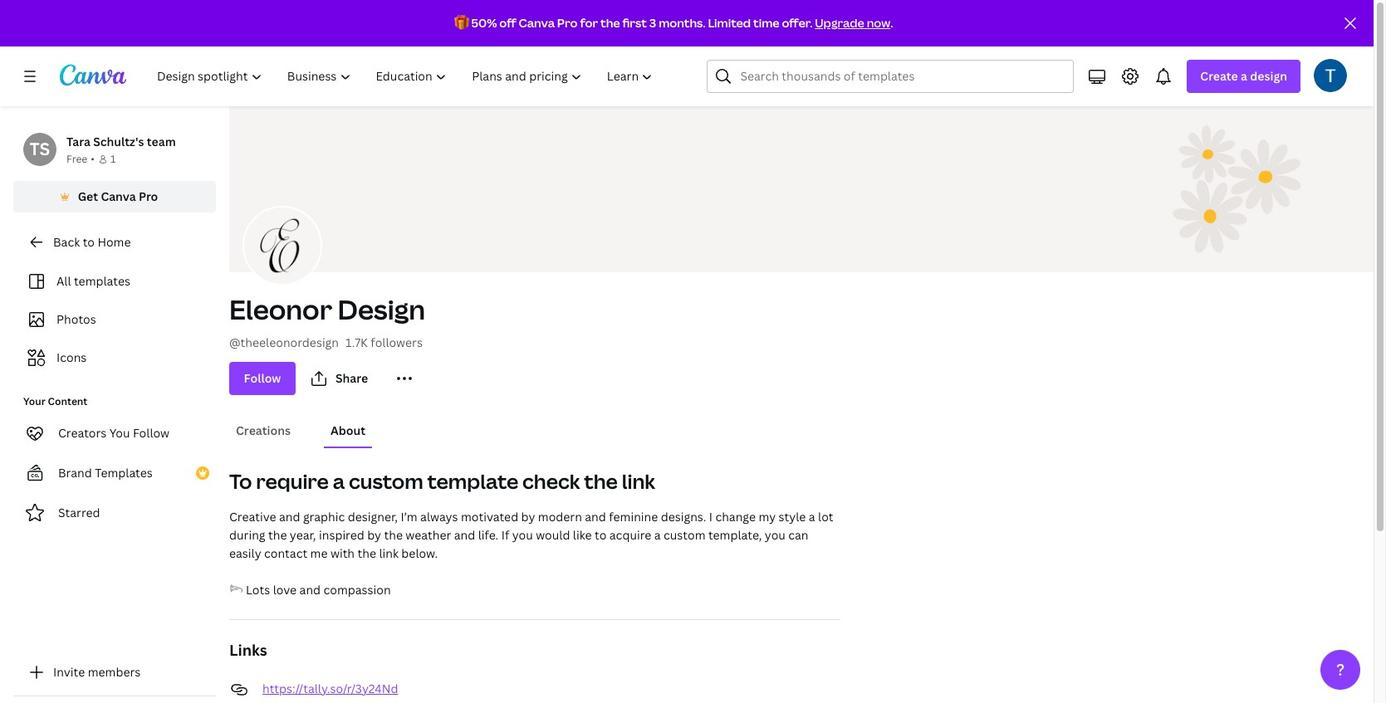 Task type: describe. For each thing, give the bounding box(es) containing it.
about
[[331, 423, 366, 439]]

follow button
[[229, 362, 296, 395]]

easily
[[229, 546, 261, 561]]

creators you follow link
[[13, 417, 216, 450]]

for
[[580, 15, 598, 31]]

get canva pro
[[78, 189, 158, 204]]

i'm
[[401, 509, 417, 525]]

links
[[229, 640, 267, 660]]

1 vertical spatial follow
[[133, 425, 169, 441]]

design
[[1250, 68, 1287, 84]]

a left lot
[[809, 509, 815, 525]]

create
[[1200, 68, 1238, 84]]

𓆸
[[229, 582, 243, 598]]

a right acquire
[[654, 527, 661, 543]]

template
[[427, 468, 518, 495]]

to
[[229, 468, 252, 495]]

back to home
[[53, 234, 131, 250]]

.
[[890, 15, 893, 31]]

i
[[709, 509, 713, 525]]

if
[[501, 527, 509, 543]]

back to home link
[[13, 226, 216, 259]]

2 you from the left
[[765, 527, 786, 543]]

the up contact
[[268, 527, 287, 543]]

🎁 50% off canva pro for the first 3 months. limited time offer. upgrade now .
[[454, 15, 893, 31]]

follow inside dropdown button
[[244, 370, 281, 386]]

starred
[[58, 505, 100, 521]]

below.
[[401, 546, 438, 561]]

eleonor
[[229, 292, 332, 327]]

lots
[[246, 582, 270, 598]]

during
[[229, 527, 265, 543]]

feminine
[[609, 509, 658, 525]]

pro inside "button"
[[139, 189, 158, 204]]

love
[[273, 582, 297, 598]]

require
[[256, 468, 329, 495]]

contact
[[264, 546, 307, 561]]

photos link
[[23, 304, 206, 336]]

tara
[[66, 134, 90, 149]]

get
[[78, 189, 98, 204]]

all
[[56, 273, 71, 289]]

create a design button
[[1187, 60, 1301, 93]]

would
[[536, 527, 570, 543]]

share
[[336, 370, 368, 386]]

to require a custom template check the link
[[229, 468, 655, 495]]

creators you follow
[[58, 425, 169, 441]]

1 horizontal spatial by
[[521, 509, 535, 525]]

brand templates link
[[13, 457, 216, 490]]

life.
[[478, 527, 499, 543]]

invite members button
[[13, 656, 216, 689]]

link inside creative and graphic designer, i'm always motivated by modern and feminine designs. i change my style a lot during the year, inspired by the weather and life. if you would like to acquire a custom template, you can easily contact me with the link below. 𓆸 lots love and compassion
[[379, 546, 399, 561]]

3
[[649, 15, 656, 31]]

icons
[[56, 350, 87, 365]]

off
[[499, 15, 516, 31]]

followers
[[371, 335, 423, 350]]

tara schultz's team element
[[23, 133, 56, 166]]

tara schultz image
[[1314, 59, 1347, 92]]

eleonor design @theeleonordesign 1.7k followers
[[229, 292, 425, 350]]

year,
[[290, 527, 316, 543]]

home
[[97, 234, 131, 250]]

templates
[[74, 273, 130, 289]]

creators
[[58, 425, 107, 441]]

content
[[48, 394, 88, 409]]

inspired
[[319, 527, 364, 543]]

the down i'm
[[384, 527, 403, 543]]

starred link
[[13, 497, 216, 530]]

invite
[[53, 664, 85, 680]]

https://tally.so/r/3y24nd link
[[262, 681, 398, 697]]

acquire
[[609, 527, 651, 543]]

can
[[788, 527, 809, 543]]

invite members
[[53, 664, 141, 680]]

designs.
[[661, 509, 706, 525]]

0 vertical spatial to
[[83, 234, 95, 250]]

the right the with
[[358, 546, 376, 561]]

0 vertical spatial custom
[[349, 468, 423, 495]]

top level navigation element
[[146, 60, 667, 93]]



Task type: vqa. For each thing, say whether or not it's contained in the screenshot.
dinosaurs"
no



Task type: locate. For each thing, give the bounding box(es) containing it.
to
[[83, 234, 95, 250], [595, 527, 607, 543]]

always
[[420, 509, 458, 525]]

50%
[[471, 15, 497, 31]]

my
[[759, 509, 776, 525]]

time
[[753, 15, 780, 31]]

creations
[[236, 423, 291, 439]]

0 horizontal spatial canva
[[101, 189, 136, 204]]

graphic
[[303, 509, 345, 525]]

follow down @theeleonordesign
[[244, 370, 281, 386]]

pro left for
[[557, 15, 578, 31]]

you
[[109, 425, 130, 441]]

share button
[[302, 362, 381, 395]]

templates
[[95, 465, 153, 481]]

limited
[[708, 15, 751, 31]]

0 horizontal spatial follow
[[133, 425, 169, 441]]

1 horizontal spatial follow
[[244, 370, 281, 386]]

upgrade now button
[[815, 15, 890, 31]]

None search field
[[707, 60, 1074, 93]]

back
[[53, 234, 80, 250]]

by down the designer,
[[367, 527, 381, 543]]

to right like
[[595, 527, 607, 543]]

1 vertical spatial custom
[[664, 527, 706, 543]]

custom down designs.
[[664, 527, 706, 543]]

and up like
[[585, 509, 606, 525]]

photos
[[56, 311, 96, 327]]

offer.
[[782, 15, 813, 31]]

upgrade
[[815, 15, 864, 31]]

a up graphic
[[333, 468, 345, 495]]

1 horizontal spatial link
[[622, 468, 655, 495]]

like
[[573, 527, 592, 543]]

the up feminine
[[584, 468, 618, 495]]

custom
[[349, 468, 423, 495], [664, 527, 706, 543]]

0 vertical spatial follow
[[244, 370, 281, 386]]

designer,
[[348, 509, 398, 525]]

by
[[521, 509, 535, 525], [367, 527, 381, 543]]

the
[[600, 15, 620, 31], [584, 468, 618, 495], [268, 527, 287, 543], [384, 527, 403, 543], [358, 546, 376, 561]]

link left below.
[[379, 546, 399, 561]]

and up year, at the left bottom of the page
[[279, 509, 300, 525]]

custom up the designer,
[[349, 468, 423, 495]]

you
[[512, 527, 533, 543], [765, 527, 786, 543]]

you down 'my'
[[765, 527, 786, 543]]

0 vertical spatial canva
[[519, 15, 555, 31]]

tara schultz's team
[[66, 134, 176, 149]]

1 you from the left
[[512, 527, 533, 543]]

@theeleonordesign
[[229, 335, 339, 350]]

0 horizontal spatial link
[[379, 546, 399, 561]]

first
[[622, 15, 647, 31]]

pro down the team
[[139, 189, 158, 204]]

pro
[[557, 15, 578, 31], [139, 189, 158, 204]]

and left "life."
[[454, 527, 475, 543]]

0 horizontal spatial pro
[[139, 189, 158, 204]]

creative and graphic designer, i'm always motivated by modern and feminine designs. i change my style a lot during the year, inspired by the weather and life. if you would like to acquire a custom template, you can easily contact me with the link below. 𓆸 lots love and compassion
[[229, 509, 836, 598]]

1.7k
[[346, 335, 368, 350]]

all templates link
[[23, 266, 206, 297]]

canva right get
[[101, 189, 136, 204]]

style
[[779, 509, 806, 525]]

free
[[66, 152, 87, 166]]

get canva pro button
[[13, 181, 216, 213]]

link up feminine
[[622, 468, 655, 495]]

tara schultz's team image
[[23, 133, 56, 166]]

free •
[[66, 152, 95, 166]]

the right for
[[600, 15, 620, 31]]

schultz's
[[93, 134, 144, 149]]

and right love
[[299, 582, 321, 598]]

lot
[[818, 509, 833, 525]]

members
[[88, 664, 141, 680]]

months.
[[659, 15, 706, 31]]

all templates
[[56, 273, 130, 289]]

about button
[[324, 415, 372, 447]]

canva inside "button"
[[101, 189, 136, 204]]

0 vertical spatial link
[[622, 468, 655, 495]]

modern
[[538, 509, 582, 525]]

1 vertical spatial by
[[367, 527, 381, 543]]

1 horizontal spatial custom
[[664, 527, 706, 543]]

•
[[91, 152, 95, 166]]

🎁
[[454, 15, 469, 31]]

1 horizontal spatial you
[[765, 527, 786, 543]]

link
[[622, 468, 655, 495], [379, 546, 399, 561]]

to right back
[[83, 234, 95, 250]]

0 vertical spatial by
[[521, 509, 535, 525]]

Search search field
[[740, 61, 1063, 92]]

with
[[330, 546, 355, 561]]

by left modern
[[521, 509, 535, 525]]

me
[[310, 546, 328, 561]]

you right if
[[512, 527, 533, 543]]

to inside creative and graphic designer, i'm always motivated by modern and feminine designs. i change my style a lot during the year, inspired by the weather and life. if you would like to acquire a custom template, you can easily contact me with the link below. 𓆸 lots love and compassion
[[595, 527, 607, 543]]

a inside dropdown button
[[1241, 68, 1247, 84]]

1 horizontal spatial pro
[[557, 15, 578, 31]]

compassion
[[323, 582, 391, 598]]

canva right off
[[519, 15, 555, 31]]

1 vertical spatial pro
[[139, 189, 158, 204]]

design
[[338, 292, 425, 327]]

template,
[[708, 527, 762, 543]]

follow right you
[[133, 425, 169, 441]]

now
[[867, 15, 890, 31]]

0 horizontal spatial you
[[512, 527, 533, 543]]

motivated
[[461, 509, 518, 525]]

0 horizontal spatial to
[[83, 234, 95, 250]]

0 horizontal spatial by
[[367, 527, 381, 543]]

custom inside creative and graphic designer, i'm always motivated by modern and feminine designs. i change my style a lot during the year, inspired by the weather and life. if you would like to acquire a custom template, you can easily contact me with the link below. 𓆸 lots love and compassion
[[664, 527, 706, 543]]

canva
[[519, 15, 555, 31], [101, 189, 136, 204]]

check
[[522, 468, 580, 495]]

0 vertical spatial pro
[[557, 15, 578, 31]]

0 horizontal spatial custom
[[349, 468, 423, 495]]

1 vertical spatial link
[[379, 546, 399, 561]]

1 horizontal spatial canva
[[519, 15, 555, 31]]

change
[[715, 509, 756, 525]]

brand templates
[[58, 465, 153, 481]]

1 horizontal spatial to
[[595, 527, 607, 543]]

1 vertical spatial to
[[595, 527, 607, 543]]

your
[[23, 394, 45, 409]]

1 vertical spatial canva
[[101, 189, 136, 204]]

a
[[1241, 68, 1247, 84], [333, 468, 345, 495], [809, 509, 815, 525], [654, 527, 661, 543]]

create a design
[[1200, 68, 1287, 84]]

a left design on the top of the page
[[1241, 68, 1247, 84]]

weather
[[406, 527, 451, 543]]

1
[[110, 152, 116, 166]]

icons link
[[23, 342, 206, 374]]

and
[[279, 509, 300, 525], [585, 509, 606, 525], [454, 527, 475, 543], [299, 582, 321, 598]]

team
[[147, 134, 176, 149]]



